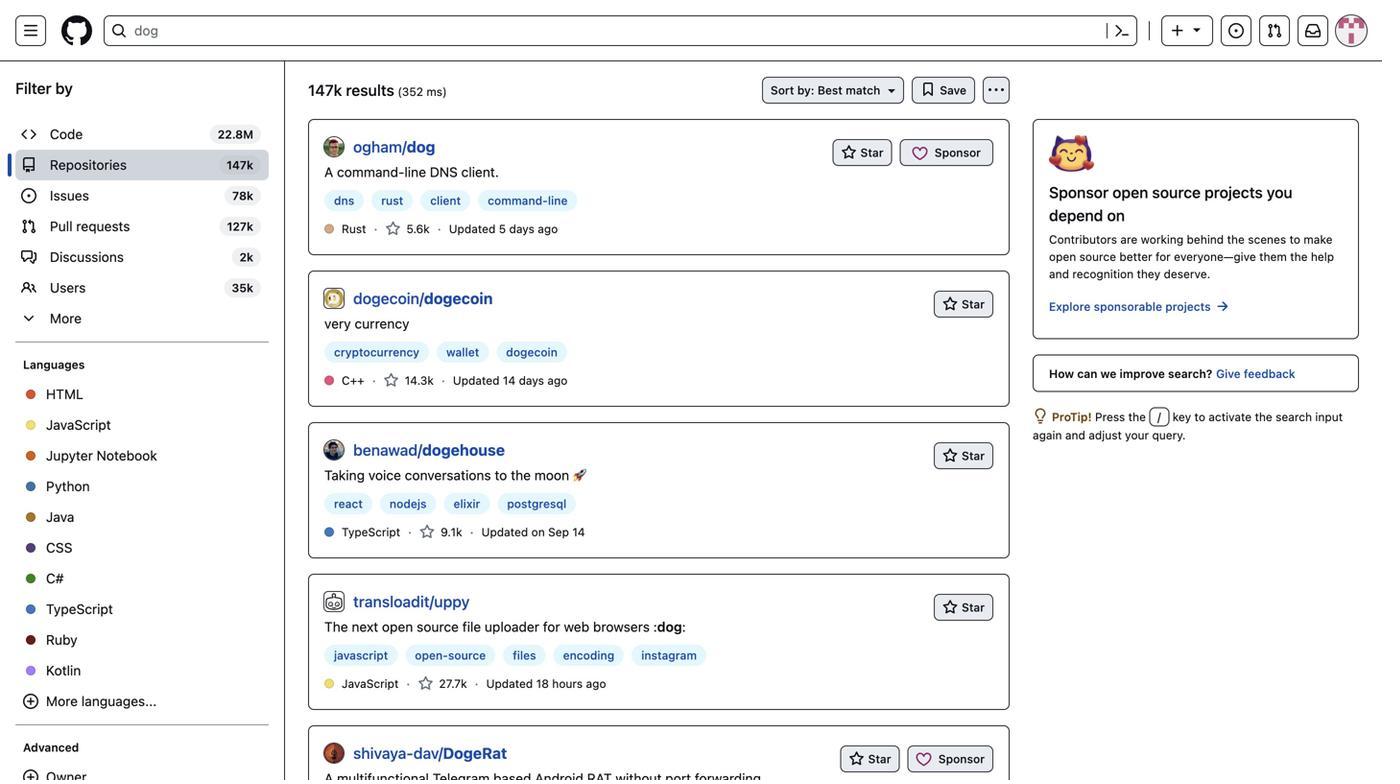 Task type: locate. For each thing, give the bounding box(es) containing it.
dog up the a command-line dns client.
[[407, 138, 435, 156]]

heart image
[[912, 146, 928, 161], [916, 752, 931, 767]]

plus circle image
[[23, 770, 38, 780]]

dog up instagram
[[657, 619, 682, 635]]

1 vertical spatial ago
[[547, 374, 568, 387]]

: up instagram
[[653, 619, 657, 635]]

updated inside · updated 18 hours ago
[[486, 677, 533, 691]]

scenes
[[1248, 233, 1286, 246]]

filter by element
[[8, 111, 276, 780]]

0 horizontal spatial to
[[495, 467, 507, 483]]

javascript up the jupyter
[[46, 417, 111, 433]]

explore
[[1049, 300, 1091, 313]]

star for benawad/
[[962, 449, 985, 463]]

1 horizontal spatial to
[[1194, 410, 1205, 424]]

repositories
[[50, 157, 127, 173]]

for left web
[[543, 619, 560, 635]]

kotlin
[[46, 663, 81, 679]]

sc 9kayk9 0 image
[[921, 82, 936, 97], [21, 157, 36, 173], [21, 188, 36, 203], [21, 219, 36, 234], [384, 373, 399, 388], [418, 676, 433, 692]]

python
[[46, 478, 90, 494]]

1 horizontal spatial for
[[1156, 250, 1171, 263]]

html link
[[15, 379, 269, 410]]

on inside · updated on sep 14
[[531, 525, 545, 539]]

ago down dogecoin link
[[547, 374, 568, 387]]

0 horizontal spatial javascript
[[46, 417, 111, 433]]

ogham/
[[353, 138, 407, 156]]

: up instagram link
[[682, 619, 686, 635]]

1 vertical spatial command-
[[488, 194, 548, 207]]

press the
[[1095, 410, 1146, 424]]

dogecoin/ dogecoin
[[353, 289, 493, 308]]

0 horizontal spatial dogecoin
[[424, 289, 493, 308]]

triangle down image
[[1189, 22, 1204, 37]]

1 vertical spatial open
[[1049, 250, 1076, 263]]

1 vertical spatial on
[[531, 525, 545, 539]]

help
[[1311, 250, 1334, 263]]

the left search
[[1255, 410, 1272, 424]]

homepage image
[[61, 15, 92, 46]]

the inside "key to activate the search input again and adjust your query."
[[1255, 410, 1272, 424]]

files link
[[503, 645, 546, 666]]

client link
[[421, 190, 470, 211]]

0 horizontal spatial dog
[[134, 23, 158, 38]]

for
[[1156, 250, 1171, 263], [543, 619, 560, 635]]

javascript down javascript at left bottom
[[342, 677, 399, 691]]

javascript inside 'languages' element
[[46, 417, 111, 433]]

0 vertical spatial open
[[1112, 183, 1148, 202]]

updated down wallet on the left top of the page
[[453, 374, 500, 387]]

sc 9kayk9 0 image left 14.3k on the top of the page
[[384, 373, 399, 388]]

more for more
[[50, 310, 82, 326]]

sc 9kayk9 0 image inside 9.1k link
[[420, 525, 435, 540]]

java link
[[15, 502, 269, 533]]

ago inside · updated 5 days ago
[[538, 222, 558, 236]]

1 horizontal spatial open
[[1049, 250, 1076, 263]]

0 vertical spatial typescript
[[342, 525, 400, 539]]

sc 9kayk9 0 image left "5.6k"
[[385, 221, 401, 237]]

by
[[55, 79, 73, 97]]

14.3k link
[[384, 372, 434, 389]]

on
[[1107, 206, 1125, 225], [531, 525, 545, 539]]

27.7k
[[439, 677, 467, 691]]

adjust
[[1089, 429, 1122, 442]]

dogehouse
[[422, 441, 505, 459]]

to
[[1290, 233, 1300, 246], [1194, 410, 1205, 424], [495, 467, 507, 483]]

0 vertical spatial line
[[404, 164, 426, 180]]

1 horizontal spatial 147k
[[308, 81, 342, 99]]

2 horizontal spatial to
[[1290, 233, 1300, 246]]

typescript language element
[[342, 524, 400, 541]]

0 vertical spatial and
[[1049, 267, 1069, 281]]

star for dogecoin/
[[962, 298, 985, 311]]

1 vertical spatial line
[[548, 194, 568, 207]]

0 horizontal spatial for
[[543, 619, 560, 635]]

projects down the "deserve."
[[1165, 300, 1211, 313]]

🚀
[[573, 467, 586, 483]]

· updated 18 hours ago
[[475, 676, 606, 692]]

1 vertical spatial and
[[1065, 429, 1085, 442]]

search?
[[1168, 367, 1212, 381]]

9.1k
[[441, 525, 462, 539]]

ago
[[538, 222, 558, 236], [547, 374, 568, 387], [586, 677, 606, 691]]

command-line
[[488, 194, 568, 207]]

· right "5.6k"
[[437, 221, 441, 237]]

source up open-
[[417, 619, 459, 635]]

sc 9kayk9 0 image left "9.1k"
[[420, 525, 435, 540]]

· left 27.7k link
[[406, 676, 410, 692]]

days down dogecoin link
[[519, 374, 544, 387]]

more element
[[15, 303, 269, 334]]

1 vertical spatial 147k
[[226, 158, 253, 172]]

days inside "· updated 14 days ago"
[[519, 374, 544, 387]]

sc 9kayk9 0 image up "languages"
[[21, 311, 36, 326]]

1 horizontal spatial line
[[548, 194, 568, 207]]

5.6k
[[406, 222, 430, 236]]

updated left "5"
[[449, 222, 496, 236]]

postgresql link
[[497, 493, 576, 514]]

0 vertical spatial days
[[509, 222, 535, 236]]

requests
[[76, 218, 130, 234]]

1 horizontal spatial :
[[682, 619, 686, 635]]

1 vertical spatial 14
[[572, 525, 585, 539]]

ago right the hours
[[586, 677, 606, 691]]

on up are
[[1107, 206, 1125, 225]]

0 vertical spatial dog
[[134, 23, 158, 38]]

improve
[[1120, 367, 1165, 381]]

0 horizontal spatial 147k
[[226, 158, 253, 172]]

command- up "5"
[[488, 194, 548, 207]]

sc 9kayk9 0 image left code
[[21, 127, 36, 142]]

shivaya-
[[353, 744, 413, 763]]

give feedback button
[[1216, 363, 1295, 383]]

2 vertical spatial dog
[[657, 619, 682, 635]]

0 vertical spatial to
[[1290, 233, 1300, 246]]

2 : from the left
[[682, 619, 686, 635]]

· down the nodejs
[[408, 524, 412, 540]]

sc 9kayk9 0 image
[[21, 127, 36, 142], [385, 221, 401, 237], [21, 250, 36, 265], [21, 280, 36, 296], [1215, 299, 1230, 314], [21, 311, 36, 326], [1033, 408, 1048, 424], [420, 525, 435, 540]]

0 horizontal spatial command-
[[337, 164, 404, 180]]

line
[[404, 164, 426, 180], [548, 194, 568, 207]]

2 vertical spatial to
[[495, 467, 507, 483]]

2 horizontal spatial open
[[1112, 183, 1148, 202]]

wallet link
[[437, 342, 489, 363]]

for inside sponsor open source projects you depend on contributors are working behind the scenes to make open source better for everyone—give them the help and recognition they deserve.
[[1156, 250, 1171, 263]]

1 vertical spatial more
[[46, 693, 78, 709]]

0 vertical spatial projects
[[1205, 183, 1263, 202]]

2 vertical spatial open
[[382, 619, 413, 635]]

typescript inside 'languages' element
[[46, 601, 113, 617]]

your
[[1125, 429, 1149, 442]]

encoding link
[[553, 645, 624, 666]]

line left dns
[[404, 164, 426, 180]]

c++ language element
[[342, 372, 364, 389]]

0 vertical spatial 14
[[503, 374, 516, 387]]

typescript up the ruby
[[46, 601, 113, 617]]

147k up 78k
[[226, 158, 253, 172]]

languages...
[[81, 693, 157, 709]]

· right 27.7k
[[475, 676, 479, 692]]

1 horizontal spatial 14
[[572, 525, 585, 539]]

updated inside "· updated 14 days ago"
[[453, 374, 500, 387]]

1 vertical spatial sponsor
[[1049, 183, 1109, 202]]

files
[[513, 649, 536, 662]]

by:
[[797, 83, 814, 97]]

javascript language element
[[342, 675, 399, 692]]

source
[[1152, 183, 1201, 202], [1079, 250, 1116, 263], [417, 619, 459, 635], [448, 649, 486, 662]]

ago inside "· updated 14 days ago"
[[547, 374, 568, 387]]

sponsor inside button
[[931, 146, 981, 159]]

14 right sep
[[572, 525, 585, 539]]

shivaya-dav/ dogerat
[[353, 744, 507, 763]]

0 vertical spatial on
[[1107, 206, 1125, 225]]

dns
[[334, 194, 354, 207]]

0 horizontal spatial on
[[531, 525, 545, 539]]

days right "5"
[[509, 222, 535, 236]]

typescript
[[342, 525, 400, 539], [46, 601, 113, 617]]

line inside "link"
[[548, 194, 568, 207]]

1 horizontal spatial dog
[[407, 138, 435, 156]]

1 vertical spatial typescript
[[46, 601, 113, 617]]

sc 9kayk9 0 image left repositories
[[21, 157, 36, 173]]

them
[[1259, 250, 1287, 263]]

command- down ogham/
[[337, 164, 404, 180]]

1 vertical spatial dogecoin
[[506, 346, 558, 359]]

open
[[1112, 183, 1148, 202], [1049, 250, 1076, 263], [382, 619, 413, 635]]

sc 9kayk9 0 image inside 14.3k "link"
[[384, 373, 399, 388]]

updated down postgresql at the bottom of page
[[481, 525, 528, 539]]

14 inside "· updated 14 days ago"
[[503, 374, 516, 387]]

source up working
[[1152, 183, 1201, 202]]

react
[[334, 497, 363, 511]]

open down transloadit/uppy link
[[382, 619, 413, 635]]

filter by region
[[0, 61, 284, 780]]

filter
[[15, 79, 51, 97]]

dog
[[134, 23, 158, 38], [407, 138, 435, 156], [657, 619, 682, 635]]

5
[[499, 222, 506, 236]]

0 horizontal spatial :
[[653, 619, 657, 635]]

1 horizontal spatial command-
[[488, 194, 548, 207]]

1 horizontal spatial on
[[1107, 206, 1125, 225]]

5.6k link
[[385, 220, 430, 238]]

to right the key
[[1194, 410, 1205, 424]]

2 vertical spatial sponsor
[[938, 752, 985, 766]]

days for dog
[[509, 222, 535, 236]]

2 vertical spatial ago
[[586, 677, 606, 691]]

updated inside · updated 5 days ago
[[449, 222, 496, 236]]

dav/
[[413, 744, 443, 763]]

sponsor inside sponsor open source projects you depend on contributors are working behind the scenes to make open source better for everyone—give them the help and recognition they deserve.
[[1049, 183, 1109, 202]]

to inside sponsor open source projects you depend on contributors are working behind the scenes to make open source better for everyone—give them the help and recognition they deserve.
[[1290, 233, 1300, 246]]

to left 'make'
[[1290, 233, 1300, 246]]

sc 9kayk9 0 image left issues
[[21, 188, 36, 203]]

2 horizontal spatial dog
[[657, 619, 682, 635]]

typescript down react
[[342, 525, 400, 539]]

star button
[[833, 139, 892, 166], [934, 291, 993, 318], [934, 442, 993, 469], [934, 594, 993, 621], [840, 746, 900, 773]]

javascript
[[46, 417, 111, 433], [342, 677, 399, 691]]

ago for dogecoin
[[547, 374, 568, 387]]

updated inside · updated on sep 14
[[481, 525, 528, 539]]

dogerat
[[443, 744, 507, 763]]

explore sponsorable projects
[[1049, 300, 1211, 313]]

projects left you
[[1205, 183, 1263, 202]]

the up your
[[1128, 410, 1146, 424]]

0 vertical spatial javascript
[[46, 417, 111, 433]]

issue opened image
[[1228, 23, 1244, 38]]

wallet
[[446, 346, 479, 359]]

more languages... button
[[15, 686, 269, 717]]

and up explore
[[1049, 267, 1069, 281]]

code
[[50, 126, 83, 142]]

1 vertical spatial to
[[1194, 410, 1205, 424]]

1 vertical spatial dog
[[407, 138, 435, 156]]

command-line link
[[478, 190, 577, 211]]

we
[[1101, 367, 1117, 381]]

for down working
[[1156, 250, 1171, 263]]

1 vertical spatial javascript
[[342, 677, 399, 691]]

0 vertical spatial 147k
[[308, 81, 342, 99]]

hours
[[552, 677, 583, 691]]

1 horizontal spatial javascript
[[342, 677, 399, 691]]

and down protip!
[[1065, 429, 1085, 442]]

ago down command-line "link"
[[538, 222, 558, 236]]

open up are
[[1112, 183, 1148, 202]]

dogecoin up "· updated 14 days ago" on the top left of the page
[[506, 346, 558, 359]]

147k left results
[[308, 81, 342, 99]]

line up · updated 5 days ago
[[548, 194, 568, 207]]

ogham/ dog
[[353, 138, 435, 156]]

file
[[462, 619, 481, 635]]

the
[[1227, 233, 1245, 246], [1290, 250, 1308, 263], [1128, 410, 1146, 424], [1255, 410, 1272, 424], [511, 467, 531, 483]]

dog right homepage "icon"
[[134, 23, 158, 38]]

updated down files link
[[486, 677, 533, 691]]

0 vertical spatial sponsor
[[931, 146, 981, 159]]

14 down dogecoin link
[[503, 374, 516, 387]]

plus circle image
[[23, 694, 38, 709]]

more down users
[[50, 310, 82, 326]]

open down contributors
[[1049, 250, 1076, 263]]

more down kotlin
[[46, 693, 78, 709]]

sc 9kayk9 0 image inside explore sponsorable projects link
[[1215, 299, 1230, 314]]

more
[[50, 310, 82, 326], [46, 693, 78, 709]]

0 vertical spatial heart image
[[912, 146, 928, 161]]

0 vertical spatial more
[[50, 310, 82, 326]]

·
[[374, 221, 378, 237], [437, 221, 441, 237], [372, 372, 376, 388], [441, 372, 445, 388], [408, 524, 412, 540], [470, 524, 474, 540], [406, 676, 410, 692], [475, 676, 479, 692]]

sc 9kayk9 0 image left the save on the top right of the page
[[921, 82, 936, 97]]

more inside button
[[46, 693, 78, 709]]

/
[[1157, 410, 1161, 424]]

0 vertical spatial ago
[[538, 222, 558, 236]]

1 vertical spatial heart image
[[916, 752, 931, 767]]

0 horizontal spatial typescript
[[46, 601, 113, 617]]

the left moon
[[511, 467, 531, 483]]

to down 'dogehouse'
[[495, 467, 507, 483]]

advanced
[[23, 741, 79, 754]]

sc 9kayk9 0 image down everyone—give
[[1215, 299, 1230, 314]]

1 horizontal spatial dogecoin
[[506, 346, 558, 359]]

:
[[653, 619, 657, 635], [682, 619, 686, 635]]

benawad/ dogehouse
[[353, 441, 505, 459]]

sc 9kayk9 0 image left 27.7k
[[418, 676, 433, 692]]

0 horizontal spatial 14
[[503, 374, 516, 387]]

0 horizontal spatial line
[[404, 164, 426, 180]]

days inside · updated 5 days ago
[[509, 222, 535, 236]]

on left sep
[[531, 525, 545, 539]]

c#
[[46, 571, 64, 586]]

0 vertical spatial dogecoin
[[424, 289, 493, 308]]

147k inside 'filter by' element
[[226, 158, 253, 172]]

dogecoin
[[424, 289, 493, 308], [506, 346, 558, 359]]

0 vertical spatial command-
[[337, 164, 404, 180]]

)
[[443, 85, 447, 98]]

sponsor link
[[907, 746, 993, 773]]

352
[[402, 85, 423, 98]]

147k for 147k
[[226, 158, 253, 172]]

how can we improve search? give feedback
[[1049, 367, 1295, 381]]

1 vertical spatial days
[[519, 374, 544, 387]]

0 vertical spatial for
[[1156, 250, 1171, 263]]

dogecoin up wallet link
[[424, 289, 493, 308]]

depend
[[1049, 206, 1103, 225]]

dogecoin link
[[496, 342, 567, 363]]



Task type: describe. For each thing, give the bounding box(es) containing it.
sc 9kayk9 0 image left the pull
[[21, 219, 36, 234]]

sc 9kayk9 0 image left discussions
[[21, 250, 36, 265]]

1 vertical spatial projects
[[1165, 300, 1211, 313]]

1 : from the left
[[653, 619, 657, 635]]

elixir link
[[444, 493, 490, 514]]

encoding
[[563, 649, 614, 662]]

sc 9kayk9 0 image inside 27.7k link
[[418, 676, 433, 692]]

star button for dogecoin/
[[934, 291, 993, 318]]

instagram link
[[632, 645, 706, 666]]

notebook
[[97, 448, 157, 464]]

c# link
[[15, 563, 269, 594]]

git pull request image
[[1267, 23, 1282, 38]]

conversations
[[405, 467, 491, 483]]

key to activate the search input again and adjust your query.
[[1033, 410, 1343, 442]]

open column options image
[[989, 83, 1004, 98]]

rust
[[381, 194, 403, 207]]

heart image inside sponsor button
[[912, 146, 928, 161]]

127k
[[227, 220, 253, 233]]

explore sponsorable projects link
[[1049, 298, 1343, 323]]

and inside "key to activate the search input again and adjust your query."
[[1065, 429, 1085, 442]]

client
[[430, 194, 461, 207]]

· right 14.3k on the top of the page
[[441, 372, 445, 388]]

save button
[[912, 77, 975, 104]]

pull
[[50, 218, 73, 234]]

dns link
[[324, 190, 364, 211]]

package icon image
[[1049, 135, 1094, 172]]

· right "9.1k"
[[470, 524, 474, 540]]

currency
[[355, 316, 409, 332]]

147k results ( 352 ms )
[[308, 81, 447, 99]]

ruby
[[46, 632, 77, 648]]

react link
[[324, 493, 372, 514]]

best
[[818, 83, 843, 97]]

web
[[564, 619, 589, 635]]

draggable pane splitter slider
[[282, 61, 287, 780]]

nodejs
[[390, 497, 427, 511]]

more for more languages...
[[46, 693, 78, 709]]

rust language element
[[342, 220, 366, 238]]

dns
[[430, 164, 458, 180]]

14 inside · updated on sep 14
[[572, 525, 585, 539]]

1 horizontal spatial typescript
[[342, 525, 400, 539]]

transloadit/uppy
[[353, 593, 470, 611]]

sc 9kayk9 0 image up the again
[[1033, 408, 1048, 424]]

javascript link
[[324, 645, 398, 666]]

updated for ogham/ dog
[[449, 222, 496, 236]]

nodejs link
[[380, 493, 436, 514]]

projects inside sponsor open source projects you depend on contributors are working behind the scenes to make open source better for everyone—give them the help and recognition they deserve.
[[1205, 183, 1263, 202]]

dog inside button
[[134, 23, 158, 38]]

postgresql
[[507, 497, 566, 511]]

ago inside · updated 18 hours ago
[[586, 677, 606, 691]]

match
[[846, 83, 880, 97]]

27.7k link
[[418, 675, 467, 692]]

jupyter
[[46, 448, 93, 464]]

transloadit/uppy link
[[353, 590, 470, 613]]

very currency
[[324, 316, 409, 332]]

how
[[1049, 367, 1074, 381]]

voice
[[368, 467, 401, 483]]

plus image
[[1170, 23, 1185, 38]]

a
[[324, 164, 333, 180]]

sc 9kayk9 0 image left users
[[21, 280, 36, 296]]

moon
[[534, 467, 569, 483]]

sc 9kayk9 0 image inside 5.6k 'link'
[[385, 221, 401, 237]]

javascript
[[334, 649, 388, 662]]

· updated on sep 14
[[470, 524, 585, 540]]

star button for transloadit/uppy
[[934, 594, 993, 621]]

ago for dog
[[538, 222, 558, 236]]

ruby link
[[15, 625, 269, 656]]

(
[[398, 85, 402, 98]]

source up the recognition
[[1079, 250, 1116, 263]]

9.1k link
[[420, 524, 462, 541]]

147k for 147k results ( 352 ms )
[[308, 81, 342, 99]]

client.
[[461, 164, 499, 180]]

they
[[1137, 267, 1161, 281]]

better
[[1119, 250, 1152, 263]]

star for transloadit/uppy
[[962, 601, 985, 614]]

taking voice conversations to the moon 🚀
[[324, 467, 586, 483]]

press
[[1095, 410, 1125, 424]]

22.8m
[[218, 128, 253, 141]]

working
[[1141, 233, 1184, 246]]

source down file
[[448, 649, 486, 662]]

1 vertical spatial for
[[543, 619, 560, 635]]

java
[[46, 509, 74, 525]]

protip!
[[1052, 410, 1092, 424]]

css link
[[15, 533, 269, 563]]

languages element
[[8, 379, 276, 726]]

save
[[940, 83, 966, 97]]

the up everyone—give
[[1227, 233, 1245, 246]]

next
[[352, 619, 378, 635]]

0 horizontal spatial open
[[382, 619, 413, 635]]

sc 9kayk9 0 image inside the more element
[[21, 311, 36, 326]]

behind
[[1187, 233, 1224, 246]]

rust link
[[372, 190, 413, 211]]

sc 9kayk9 0 image inside save button
[[921, 82, 936, 97]]

css
[[46, 540, 72, 556]]

html
[[46, 386, 83, 402]]

· right rust
[[374, 221, 378, 237]]

heart image inside sponsor link
[[916, 752, 931, 767]]

the next open source file uploader for web browsers : dog :
[[324, 619, 686, 635]]

on inside sponsor open source projects you depend on contributors are working behind the scenes to make open source better for everyone—give them the help and recognition they deserve.
[[1107, 206, 1125, 225]]

instagram
[[641, 649, 697, 662]]

you
[[1267, 183, 1293, 202]]

to inside "key to activate the search input again and adjust your query."
[[1194, 410, 1205, 424]]

contributors
[[1049, 233, 1117, 246]]

the
[[324, 619, 348, 635]]

recognition
[[1072, 267, 1134, 281]]

command palette image
[[1114, 23, 1130, 38]]

sep
[[548, 525, 569, 539]]

notifications image
[[1305, 23, 1321, 38]]

· right c++
[[372, 372, 376, 388]]

18
[[536, 677, 549, 691]]

star button for benawad/
[[934, 442, 993, 469]]

open-source
[[415, 649, 486, 662]]

sponsorable
[[1094, 300, 1162, 313]]

and inside sponsor open source projects you depend on contributors are working behind the scenes to make open source better for everyone—give them the help and recognition they deserve.
[[1049, 267, 1069, 281]]

updated for benawad/ dogehouse
[[481, 525, 528, 539]]

open-
[[415, 649, 448, 662]]

updated for dogecoin/ dogecoin
[[453, 374, 500, 387]]

sort
[[771, 83, 794, 97]]

the left the help
[[1290, 250, 1308, 263]]

issues
[[50, 188, 89, 203]]

activate
[[1209, 410, 1252, 424]]

· updated 5 days ago
[[437, 221, 558, 237]]

are
[[1120, 233, 1138, 246]]

users
[[50, 280, 86, 296]]

sponsor button
[[900, 139, 993, 166]]

days for dogecoin
[[519, 374, 544, 387]]

command- inside "link"
[[488, 194, 548, 207]]



Task type: vqa. For each thing, say whether or not it's contained in the screenshot.
FILES link
yes



